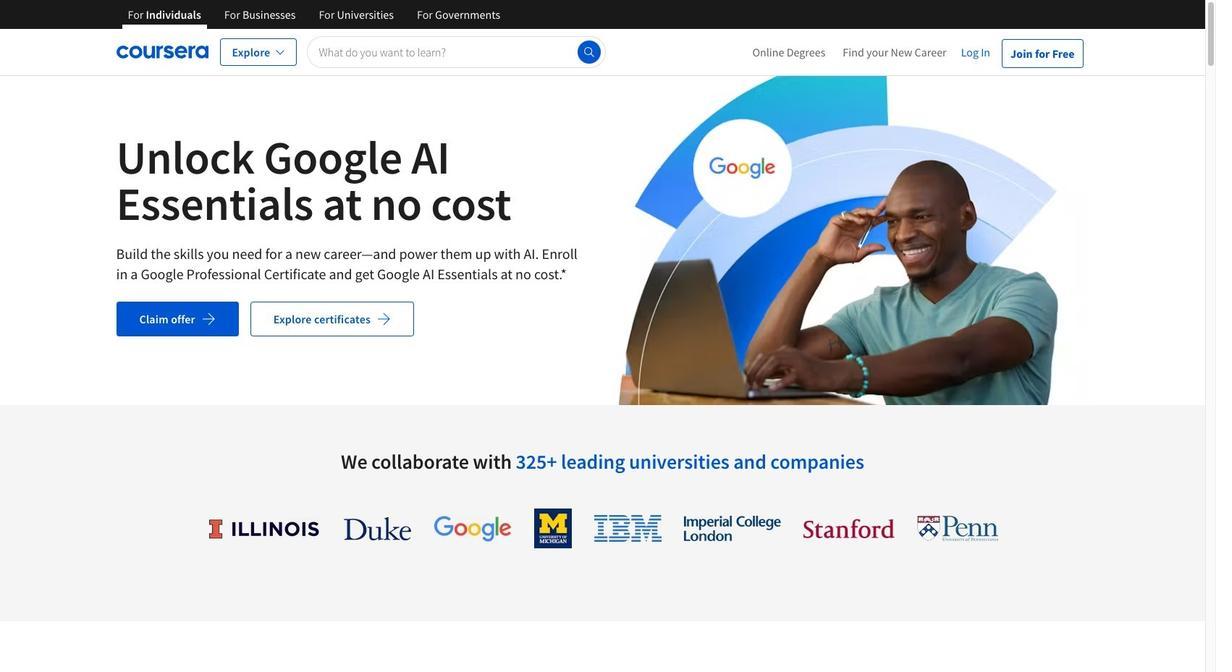 Task type: vqa. For each thing, say whether or not it's contained in the screenshot.
'BANNER' navigation
yes



Task type: locate. For each thing, give the bounding box(es) containing it.
None search field
[[307, 36, 606, 68]]

university of illinois at urbana-champaign image
[[207, 518, 321, 541]]

imperial college london image
[[684, 516, 781, 542]]

What do you want to learn? text field
[[307, 36, 606, 68]]

ibm image
[[594, 516, 661, 542]]

duke university image
[[344, 518, 411, 541]]

stanford university image
[[803, 519, 895, 539]]

google image
[[433, 516, 512, 542]]



Task type: describe. For each thing, give the bounding box(es) containing it.
university of michigan image
[[534, 509, 572, 549]]

coursera image
[[116, 41, 208, 64]]

university of pennsylvania image
[[917, 516, 998, 542]]

banner navigation
[[116, 0, 512, 40]]



